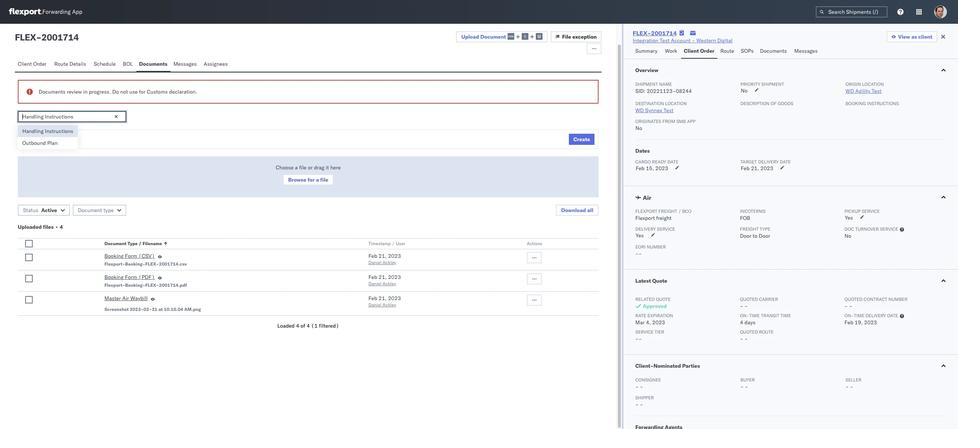 Task type: locate. For each thing, give the bounding box(es) containing it.
tier
[[655, 329, 665, 335]]

location inside destination location wd synnex test
[[666, 101, 688, 106]]

client down integration test account - western digital on the right top of page
[[685, 48, 700, 54]]

1 vertical spatial location
[[666, 101, 688, 106]]

1 flexport- from the top
[[105, 261, 125, 267]]

1 vertical spatial no
[[636, 125, 643, 132]]

1 on- from the left
[[741, 313, 750, 319]]

description of goods
[[741, 101, 794, 106]]

yes for delivery
[[636, 232, 644, 239]]

user
[[396, 241, 406, 246]]

1 horizontal spatial time
[[781, 313, 792, 319]]

2 ackley from the top
[[383, 281, 396, 287]]

file exception
[[563, 33, 597, 40]]

door down freight at the right
[[741, 233, 752, 239]]

create button
[[569, 134, 595, 145]]

messages button up declaration.
[[171, 57, 201, 72]]

date up air button
[[780, 159, 791, 165]]

handling
[[22, 128, 44, 135], [22, 134, 45, 141]]

of
[[771, 101, 777, 106], [301, 323, 306, 329]]

wd inside destination location wd synnex test
[[636, 107, 644, 114]]

Search Shipments (/) text field
[[817, 6, 888, 17]]

0 horizontal spatial order
[[33, 61, 47, 67]]

client order button
[[682, 44, 718, 59], [15, 57, 51, 72]]

on- for on-time transit time 4 days
[[741, 313, 750, 319]]

sops button
[[739, 44, 758, 59]]

file
[[299, 164, 307, 171], [321, 177, 329, 183]]

app inside forwarding app link
[[72, 8, 82, 15]]

destination location wd synnex test
[[636, 101, 688, 114]]

contract
[[864, 297, 888, 302]]

booking up master
[[105, 274, 124, 281]]

1 horizontal spatial app
[[688, 119, 696, 124]]

uploaded
[[18, 224, 42, 230]]

daniel
[[369, 260, 382, 265], [369, 281, 382, 287], [369, 302, 382, 308]]

client order down flex at the top of the page
[[18, 61, 47, 67]]

Handling Instructions text field
[[18, 111, 126, 122]]

client order
[[685, 48, 715, 54], [18, 61, 47, 67]]

2 booking- from the top
[[125, 282, 145, 288]]

10.10.04
[[164, 307, 183, 312]]

air right master
[[122, 295, 129, 302]]

flexport freight / bco flexport freight
[[636, 209, 692, 222]]

client order button down western on the top
[[682, 44, 718, 59]]

4 right the '∙'
[[60, 224, 63, 230]]

air inside button
[[643, 194, 652, 201]]

0 horizontal spatial yes
[[636, 232, 644, 239]]

handling left plan
[[22, 134, 45, 141]]

08244
[[676, 88, 693, 94]]

/ inside flexport freight / bco flexport freight
[[679, 209, 682, 214]]

2 horizontal spatial time
[[855, 313, 865, 319]]

0 vertical spatial documents
[[761, 48, 788, 54]]

quoted left carrier
[[741, 297, 759, 302]]

0 vertical spatial test
[[660, 37, 670, 44]]

order
[[701, 48, 715, 54], [33, 61, 47, 67]]

1 vertical spatial flexport
[[636, 215, 655, 222]]

0 vertical spatial daniel
[[369, 260, 382, 265]]

delivery up feb 21, 2023
[[759, 159, 779, 165]]

file inside 'button'
[[321, 177, 329, 183]]

test inside origin location wd agility test
[[873, 88, 882, 94]]

1 vertical spatial route
[[54, 61, 68, 67]]

flexport-
[[105, 261, 125, 267], [105, 282, 125, 288]]

1 horizontal spatial 2001714
[[652, 29, 677, 37]]

freight up delivery service
[[657, 215, 672, 222]]

0 horizontal spatial document
[[78, 207, 102, 214]]

on- up feb 19, 2023
[[845, 313, 855, 319]]

booking form (pdf) link
[[105, 274, 155, 282]]

2001714 down forwarding app
[[41, 32, 79, 43]]

location down 08244
[[666, 101, 688, 106]]

door right to
[[759, 233, 771, 239]]

2 daniel from the top
[[369, 281, 382, 287]]

client order button down flex at the top of the page
[[15, 57, 51, 72]]

consignee - -
[[636, 377, 662, 390]]

time up 19,
[[855, 313, 865, 319]]

1 vertical spatial test
[[873, 88, 882, 94]]

2023-
[[130, 307, 144, 312]]

client
[[919, 33, 933, 40]]

for down or
[[308, 177, 315, 183]]

summary
[[636, 48, 658, 54]]

1 horizontal spatial no
[[742, 87, 748, 94]]

1 horizontal spatial client order
[[685, 48, 715, 54]]

location up wd agility test 'link'
[[863, 81, 885, 87]]

booking down document type / filename
[[105, 253, 124, 259]]

form inside booking form (csv) link
[[125, 253, 137, 259]]

order down western on the top
[[701, 48, 715, 54]]

priority
[[741, 81, 761, 87]]

form for (pdf)
[[125, 274, 137, 281]]

bol
[[123, 61, 133, 67]]

date right ready
[[668, 159, 679, 165]]

route left 'details'
[[54, 61, 68, 67]]

feb 21, 2023
[[742, 165, 774, 172]]

file left or
[[299, 164, 307, 171]]

assignees button
[[201, 57, 232, 72]]

2 horizontal spatial /
[[679, 209, 682, 214]]

turnover
[[856, 226, 880, 232]]

documents button up overview button
[[758, 44, 792, 59]]

test up the from
[[664, 107, 674, 114]]

2 vertical spatial document
[[105, 241, 127, 246]]

wd for wd synnex test
[[636, 107, 644, 114]]

screenshot 2023-02-21 at 10.10.04 am.png
[[105, 307, 201, 312]]

buyer
[[741, 377, 756, 383]]

2 vertical spatial flex-
[[145, 282, 159, 288]]

21,
[[752, 165, 760, 172], [379, 253, 387, 259], [379, 274, 387, 281], [379, 295, 387, 302]]

None checkbox
[[25, 240, 33, 248]]

1 vertical spatial feb 21, 2023 daniel ackley
[[369, 274, 401, 287]]

0 horizontal spatial client order button
[[15, 57, 51, 72]]

2 booking from the top
[[105, 274, 124, 281]]

app right smb
[[688, 119, 696, 124]]

type inside button
[[104, 207, 114, 214]]

flex- down (csv)
[[145, 261, 159, 267]]

documents button right bol
[[136, 57, 171, 72]]

booking- down booking form (pdf) at the bottom
[[125, 282, 145, 288]]

file exception button
[[551, 31, 602, 42], [551, 31, 602, 42]]

location inside origin location wd agility test
[[863, 81, 885, 87]]

route button
[[718, 44, 739, 59]]

quoted inside quoted carrier - -
[[741, 297, 759, 302]]

0 horizontal spatial of
[[301, 323, 306, 329]]

0 horizontal spatial door
[[741, 233, 752, 239]]

documents up overview button
[[761, 48, 788, 54]]

2 vertical spatial documents
[[39, 88, 66, 95]]

0 horizontal spatial client
[[18, 61, 32, 67]]

0 horizontal spatial for
[[139, 88, 146, 95]]

feb 21, 2023 daniel ackley for (csv)
[[369, 253, 401, 265]]

order down flex - 2001714
[[33, 61, 47, 67]]

yes down "delivery"
[[636, 232, 644, 239]]

flex-2001714 link
[[633, 29, 677, 37]]

type inside freight type door to door
[[760, 226, 771, 232]]

of left (1
[[301, 323, 306, 329]]

daniel for (pdf)
[[369, 281, 382, 287]]

type for document type
[[104, 207, 114, 214]]

document for document type
[[78, 207, 102, 214]]

on- inside on-time transit time 4 days
[[741, 313, 750, 319]]

1 horizontal spatial /
[[392, 241, 395, 246]]

master
[[105, 295, 121, 302]]

to
[[753, 233, 758, 239]]

0 horizontal spatial 2001714
[[41, 32, 79, 43]]

1 horizontal spatial order
[[701, 48, 715, 54]]

test inside destination location wd synnex test
[[664, 107, 674, 114]]

0 horizontal spatial messages
[[174, 61, 197, 67]]

0 vertical spatial air
[[643, 194, 652, 201]]

0 vertical spatial client
[[685, 48, 700, 54]]

1 feb 21, 2023 daniel ackley from the top
[[369, 253, 401, 265]]

delivery service
[[636, 226, 676, 232]]

1 vertical spatial yes
[[636, 232, 644, 239]]

parties
[[683, 363, 701, 369]]

latest quote button
[[624, 270, 959, 292]]

origin
[[846, 81, 862, 87]]

a down drag at the top left of page
[[316, 177, 319, 183]]

1 horizontal spatial client order button
[[682, 44, 718, 59]]

type
[[128, 241, 138, 246]]

service right turnover at the bottom right
[[881, 226, 899, 232]]

1 horizontal spatial document
[[105, 241, 127, 246]]

/ left user on the bottom left
[[392, 241, 395, 246]]

am.png
[[184, 307, 201, 312]]

shipment
[[636, 81, 659, 87]]

origin location wd agility test
[[846, 81, 885, 94]]

instructions down the handling instructions text field
[[46, 134, 76, 141]]

delivery down contract
[[866, 313, 887, 319]]

0 horizontal spatial documents button
[[136, 57, 171, 72]]

0 horizontal spatial type
[[104, 207, 114, 214]]

of left goods
[[771, 101, 777, 106]]

2 on- from the left
[[845, 313, 855, 319]]

2 vertical spatial feb 21, 2023 daniel ackley
[[369, 295, 401, 308]]

quoted down days
[[741, 329, 759, 335]]

1 horizontal spatial type
[[760, 226, 771, 232]]

flexport
[[636, 209, 658, 214], [636, 215, 655, 222]]

browse
[[288, 177, 307, 183]]

1 booking from the top
[[105, 253, 124, 259]]

(1
[[312, 323, 318, 329]]

documents left review
[[39, 88, 66, 95]]

dates
[[636, 148, 650, 154]]

flexport- up master
[[105, 282, 125, 288]]

time for on-time delivery date
[[855, 313, 865, 319]]

browse for a file button
[[283, 174, 334, 185]]

loaded 4 of 4 (1 filtered)
[[278, 323, 339, 329]]

1 vertical spatial client order
[[18, 61, 47, 67]]

form for (csv)
[[125, 253, 137, 259]]

0 vertical spatial client order
[[685, 48, 715, 54]]

0 vertical spatial feb 21, 2023 daniel ackley
[[369, 253, 401, 265]]

no down originates
[[636, 125, 643, 132]]

booking- down booking form (csv)
[[125, 261, 145, 267]]

air up flexport freight / bco flexport freight
[[643, 194, 652, 201]]

plan
[[47, 140, 58, 146]]

test up booking instructions
[[873, 88, 882, 94]]

flex- for booking form (csv)
[[145, 261, 159, 267]]

/ left bco
[[679, 209, 682, 214]]

1 form from the top
[[125, 253, 137, 259]]

wd down destination
[[636, 107, 644, 114]]

flex- up integration
[[633, 29, 652, 37]]

flex - 2001714
[[15, 32, 79, 43]]

service up the doc turnover service
[[862, 209, 881, 214]]

1 vertical spatial flexport-
[[105, 282, 125, 288]]

1 horizontal spatial air
[[643, 194, 652, 201]]

2 horizontal spatial document
[[481, 33, 506, 40]]

messages button up overview button
[[792, 44, 822, 59]]

route inside button
[[721, 48, 735, 54]]

list box
[[18, 125, 78, 149]]

file down it
[[321, 177, 329, 183]]

client down flex at the top of the page
[[18, 61, 32, 67]]

client order for the right client order button
[[685, 48, 715, 54]]

1 horizontal spatial messages
[[795, 48, 818, 54]]

None checkbox
[[25, 254, 33, 261], [25, 275, 33, 282], [25, 296, 33, 304], [25, 254, 33, 261], [25, 275, 33, 282], [25, 296, 33, 304]]

0 horizontal spatial date
[[668, 159, 679, 165]]

overview button
[[624, 59, 959, 81]]

flexport. image
[[9, 8, 42, 16]]

handling inside list box
[[22, 128, 44, 135]]

0 vertical spatial of
[[771, 101, 777, 106]]

route for route
[[721, 48, 735, 54]]

0 vertical spatial order
[[701, 48, 715, 54]]

0 vertical spatial wd
[[846, 88, 855, 94]]

flex-
[[633, 29, 652, 37], [145, 261, 159, 267], [145, 282, 159, 288]]

2 horizontal spatial documents
[[761, 48, 788, 54]]

route inside 'button'
[[54, 61, 68, 67]]

21, for screenshot 2023-02-21 at 10.10.04 am.png
[[379, 295, 387, 302]]

app inside originates from smb app no
[[688, 119, 696, 124]]

a right choose
[[295, 164, 298, 171]]

eori
[[636, 244, 646, 250]]

1 ackley from the top
[[383, 260, 396, 265]]

client order down western on the top
[[685, 48, 715, 54]]

1 vertical spatial delivery
[[866, 313, 887, 319]]

2 flexport- from the top
[[105, 282, 125, 288]]

handling up outbound on the left top
[[22, 128, 44, 135]]

2001714 up account
[[652, 29, 677, 37]]

2023 inside quoted contract number - - rate expiration mar 4, 2023
[[653, 319, 666, 326]]

for right use
[[139, 88, 146, 95]]

quoted contract number - - rate expiration mar 4, 2023
[[636, 297, 908, 326]]

1 time from the left
[[750, 313, 761, 319]]

messages up declaration.
[[174, 61, 197, 67]]

0 vertical spatial no
[[742, 87, 748, 94]]

handling instructions down the handling instructions text field
[[22, 134, 76, 141]]

instructions up plan
[[45, 128, 73, 135]]

1 vertical spatial app
[[688, 119, 696, 124]]

1 horizontal spatial a
[[316, 177, 319, 183]]

for
[[139, 88, 146, 95], [308, 177, 315, 183]]

1 horizontal spatial documents
[[139, 61, 168, 67]]

time right transit
[[781, 313, 792, 319]]

no inside originates from smb app no
[[636, 125, 643, 132]]

test up the work
[[660, 37, 670, 44]]

2 feb 21, 2023 daniel ackley from the top
[[369, 274, 401, 287]]

0 vertical spatial booking
[[105, 253, 124, 259]]

quoted inside quoted route - -
[[741, 329, 759, 335]]

1 vertical spatial ackley
[[383, 281, 396, 287]]

yes down pickup
[[846, 214, 854, 221]]

booking-
[[125, 261, 145, 267], [125, 282, 145, 288]]

1 horizontal spatial of
[[771, 101, 777, 106]]

wd inside origin location wd agility test
[[846, 88, 855, 94]]

1 vertical spatial client
[[18, 61, 32, 67]]

1 vertical spatial document
[[78, 207, 102, 214]]

1 vertical spatial documents
[[139, 61, 168, 67]]

date down number at the bottom right of page
[[888, 313, 899, 319]]

0 horizontal spatial on-
[[741, 313, 750, 319]]

app right forwarding
[[72, 8, 82, 15]]

flex- for booking form (pdf)
[[145, 282, 159, 288]]

0 vertical spatial form
[[125, 253, 137, 259]]

fob
[[741, 215, 751, 222]]

2001714
[[652, 29, 677, 37], [41, 32, 79, 43]]

4 left days
[[741, 319, 744, 326]]

1 vertical spatial booking-
[[125, 282, 145, 288]]

0 vertical spatial app
[[72, 8, 82, 15]]

flexport- down booking form (csv)
[[105, 261, 125, 267]]

freight left bco
[[659, 209, 678, 214]]

service down flexport freight / bco flexport freight
[[658, 226, 676, 232]]

location for wd synnex test
[[666, 101, 688, 106]]

destination
[[636, 101, 665, 106]]

originates from smb app no
[[636, 119, 696, 132]]

client-
[[636, 363, 654, 369]]

0 horizontal spatial air
[[122, 295, 129, 302]]

0 horizontal spatial client order
[[18, 61, 47, 67]]

handling instructions up plan
[[22, 128, 73, 135]]

route details button
[[51, 57, 91, 72]]

upload document button
[[457, 31, 548, 42]]

no down priority
[[742, 87, 748, 94]]

1 flexport from the top
[[636, 209, 658, 214]]

2001714.csv
[[159, 261, 187, 267]]

expiration
[[648, 313, 674, 319]]

1 horizontal spatial file
[[321, 177, 329, 183]]

integration test account - western digital
[[633, 37, 733, 44]]

1 vertical spatial booking
[[105, 274, 124, 281]]

form inside booking form (pdf) link
[[125, 274, 137, 281]]

0 horizontal spatial route
[[54, 61, 68, 67]]

0 vertical spatial flex-
[[633, 29, 652, 37]]

on- up days
[[741, 313, 750, 319]]

timestamp / user
[[369, 241, 406, 246]]

1 horizontal spatial wd
[[846, 88, 855, 94]]

1 daniel from the top
[[369, 260, 382, 265]]

quote
[[653, 278, 668, 284]]

1 booking- from the top
[[125, 261, 145, 267]]

service for pickup service
[[862, 209, 881, 214]]

order for the right client order button
[[701, 48, 715, 54]]

latest quote
[[636, 278, 668, 284]]

1 horizontal spatial client
[[685, 48, 700, 54]]

messages up overview button
[[795, 48, 818, 54]]

0 vertical spatial document
[[481, 33, 506, 40]]

no down doc
[[845, 233, 852, 239]]

1 horizontal spatial for
[[308, 177, 315, 183]]

form down type
[[125, 253, 137, 259]]

client-nominated parties button
[[624, 355, 959, 377]]

1 door from the left
[[741, 233, 752, 239]]

2 form from the top
[[125, 274, 137, 281]]

0 vertical spatial yes
[[846, 214, 854, 221]]

1 horizontal spatial yes
[[846, 214, 854, 221]]

ackley for (pdf)
[[383, 281, 396, 287]]

booking form (csv) link
[[105, 252, 155, 261]]

0 vertical spatial for
[[139, 88, 146, 95]]

2 vertical spatial daniel
[[369, 302, 382, 308]]

/ right type
[[139, 241, 142, 246]]

0 horizontal spatial time
[[750, 313, 761, 319]]

documents right bol button
[[139, 61, 168, 67]]

type
[[104, 207, 114, 214], [760, 226, 771, 232]]

1 vertical spatial air
[[122, 295, 129, 302]]

flex- down the "(pdf)" in the bottom left of the page
[[145, 282, 159, 288]]

time up days
[[750, 313, 761, 319]]

all
[[588, 207, 594, 214]]

3 time from the left
[[855, 313, 865, 319]]

freight
[[659, 209, 678, 214], [657, 215, 672, 222]]

cargo
[[636, 159, 651, 165]]

quoted left contract
[[845, 297, 863, 302]]

choose a file or drag it here
[[276, 164, 341, 171]]

seller
[[846, 377, 862, 383]]

route down digital
[[721, 48, 735, 54]]

air
[[643, 194, 652, 201], [122, 295, 129, 302]]

1 horizontal spatial on-
[[845, 313, 855, 319]]

0 vertical spatial ackley
[[383, 260, 396, 265]]

quoted inside quoted contract number - - rate expiration mar 4, 2023
[[845, 297, 863, 302]]

0 vertical spatial flexport
[[636, 209, 658, 214]]

wd down origin
[[846, 88, 855, 94]]

2 horizontal spatial no
[[845, 233, 852, 239]]

shipment name sid: 20221123-08244
[[636, 81, 693, 94]]

1 vertical spatial daniel
[[369, 281, 382, 287]]

flexport-booking-flex-2001714.csv
[[105, 261, 187, 267]]

0 horizontal spatial file
[[299, 164, 307, 171]]

0 horizontal spatial app
[[72, 8, 82, 15]]

schedule
[[94, 61, 116, 67]]

0 vertical spatial flexport-
[[105, 261, 125, 267]]

consignee
[[636, 377, 662, 383]]

it
[[326, 164, 329, 171]]

form left the "(pdf)" in the bottom left of the page
[[125, 274, 137, 281]]



Task type: vqa. For each thing, say whether or not it's contained in the screenshot.


Task type: describe. For each thing, give the bounding box(es) containing it.
timestamp / user button
[[367, 239, 512, 247]]

digital
[[718, 37, 733, 44]]

status active
[[23, 207, 57, 214]]

client order for left client order button
[[18, 61, 47, 67]]

incoterms fob
[[741, 209, 766, 222]]

flex
[[15, 32, 36, 43]]

daniel for (csv)
[[369, 260, 382, 265]]

active
[[41, 207, 57, 214]]

shipment
[[762, 81, 785, 87]]

nominated
[[654, 363, 682, 369]]

4 right loaded at the left bottom of the page
[[296, 323, 300, 329]]

date for feb 15, 2023
[[668, 159, 679, 165]]

3 feb 21, 2023 daniel ackley from the top
[[369, 295, 401, 308]]

time for on-time transit time 4 days
[[750, 313, 761, 319]]

cargo ready date
[[636, 159, 679, 165]]

booking- for (pdf)
[[125, 282, 145, 288]]

quoted for quoted carrier - -
[[741, 297, 759, 302]]

order for left client order button
[[33, 61, 47, 67]]

uploaded files ∙ 4
[[18, 224, 63, 230]]

description
[[741, 101, 770, 106]]

name
[[660, 81, 673, 87]]

1 vertical spatial of
[[301, 323, 306, 329]]

quoted carrier - -
[[741, 297, 779, 310]]

test for wd agility test
[[873, 88, 882, 94]]

create
[[574, 136, 591, 143]]

1 horizontal spatial documents button
[[758, 44, 792, 59]]

choose
[[276, 164, 294, 171]]

21, for flexport-booking-flex-2001714.csv
[[379, 253, 387, 259]]

seller - -
[[846, 377, 862, 390]]

agility
[[856, 88, 871, 94]]

ackley for (csv)
[[383, 260, 396, 265]]

15,
[[647, 165, 655, 172]]

transit
[[762, 313, 780, 319]]

(csv)
[[139, 253, 155, 259]]

do
[[112, 88, 119, 95]]

view as client button
[[887, 31, 938, 42]]

test for wd synnex test
[[664, 107, 674, 114]]

service for delivery service
[[658, 226, 676, 232]]

forwarding app link
[[9, 8, 82, 16]]

location for wd agility test
[[863, 81, 885, 87]]

assignees
[[204, 61, 228, 67]]

1 horizontal spatial delivery
[[866, 313, 887, 319]]

route details
[[54, 61, 86, 67]]

4 inside on-time transit time 4 days
[[741, 319, 744, 326]]

number
[[647, 244, 666, 250]]

client for the right client order button
[[685, 48, 700, 54]]

progress.
[[89, 88, 111, 95]]

latest
[[636, 278, 652, 284]]

smb
[[677, 119, 687, 124]]

bol button
[[120, 57, 136, 72]]

wd for wd agility test
[[846, 88, 855, 94]]

- inside the integration test account - western digital link
[[693, 37, 696, 44]]

service tier --
[[636, 329, 665, 342]]

file
[[563, 33, 572, 40]]

3 daniel from the top
[[369, 302, 382, 308]]

instructions inside list box
[[45, 128, 73, 135]]

on- for on-time delivery date
[[845, 313, 855, 319]]

date for feb 21, 2023
[[780, 159, 791, 165]]

booking form (pdf)
[[105, 274, 155, 281]]

for inside 'button'
[[308, 177, 315, 183]]

3 ackley from the top
[[383, 302, 396, 308]]

work
[[666, 48, 678, 54]]

incoterms
[[741, 209, 766, 214]]

wd synnex test link
[[636, 107, 674, 114]]

type for freight type door to door
[[760, 226, 771, 232]]

use
[[129, 88, 138, 95]]

priority shipment
[[741, 81, 785, 87]]

1 vertical spatial freight
[[657, 215, 672, 222]]

0 horizontal spatial a
[[295, 164, 298, 171]]

a inside 'button'
[[316, 177, 319, 183]]

files
[[43, 224, 54, 230]]

declaration.
[[169, 88, 197, 95]]

route for route details
[[54, 61, 68, 67]]

booking for booking form (pdf)
[[105, 274, 124, 281]]

document for document type / filename
[[105, 241, 127, 246]]

integration
[[633, 37, 659, 44]]

yes for pickup
[[846, 214, 854, 221]]

flexport-booking-flex-2001714.pdf
[[105, 282, 187, 288]]

timestamp
[[369, 241, 391, 246]]

0 horizontal spatial documents
[[39, 88, 66, 95]]

0 horizontal spatial messages button
[[171, 57, 201, 72]]

route
[[760, 329, 774, 335]]

rate
[[636, 313, 647, 319]]

2 time from the left
[[781, 313, 792, 319]]

2 vertical spatial no
[[845, 233, 852, 239]]

handling instructions inside list box
[[22, 128, 73, 135]]

/ for document type / filename
[[139, 241, 142, 246]]

forwarding app
[[42, 8, 82, 15]]

20221123-
[[647, 88, 676, 94]]

buyer - -
[[741, 377, 756, 390]]

sops
[[742, 48, 754, 54]]

filename
[[143, 241, 162, 246]]

4 left (1
[[307, 323, 310, 329]]

2 horizontal spatial date
[[888, 313, 899, 319]]

19,
[[856, 319, 864, 326]]

waybill
[[130, 295, 148, 302]]

1 vertical spatial messages
[[174, 61, 197, 67]]

feb 21, 2023 daniel ackley for (pdf)
[[369, 274, 401, 287]]

shipper
[[636, 395, 655, 401]]

mar
[[636, 319, 645, 326]]

quoted for quoted route - -
[[741, 329, 759, 335]]

upload document
[[462, 33, 506, 40]]

doc
[[845, 226, 855, 232]]

document type
[[78, 207, 114, 214]]

booking- for (csv)
[[125, 261, 145, 267]]

review
[[67, 88, 82, 95]]

0 vertical spatial delivery
[[759, 159, 779, 165]]

0 vertical spatial file
[[299, 164, 307, 171]]

client-nominated parties
[[636, 363, 701, 369]]

master air waybill
[[105, 295, 148, 302]]

booking for booking form (csv)
[[105, 253, 124, 259]]

/ for flexport freight / bco flexport freight
[[679, 209, 682, 214]]

flexport- for booking form (pdf)
[[105, 282, 125, 288]]

freight type door to door
[[741, 226, 771, 239]]

filtered)
[[319, 323, 339, 329]]

2 door from the left
[[759, 233, 771, 239]]

flexport- for booking form (csv)
[[105, 261, 125, 267]]

account
[[672, 37, 691, 44]]

from
[[663, 119, 676, 124]]

actions
[[527, 241, 543, 246]]

1 horizontal spatial messages button
[[792, 44, 822, 59]]

21, for flexport-booking-flex-2001714.pdf
[[379, 274, 387, 281]]

browse for a file
[[288, 177, 329, 183]]

quoted for quoted contract number - - rate expiration mar 4, 2023
[[845, 297, 863, 302]]

service
[[636, 329, 654, 335]]

number
[[889, 297, 908, 302]]

2 flexport from the top
[[636, 215, 655, 222]]

ready
[[653, 159, 667, 165]]

eori number --
[[636, 244, 666, 257]]

0 vertical spatial freight
[[659, 209, 678, 214]]

target
[[741, 159, 758, 165]]

on-time delivery date
[[845, 313, 899, 319]]

list box containing handling instructions
[[18, 125, 78, 149]]

client for left client order button
[[18, 61, 32, 67]]

air button
[[624, 186, 959, 209]]

view as client
[[899, 33, 933, 40]]



